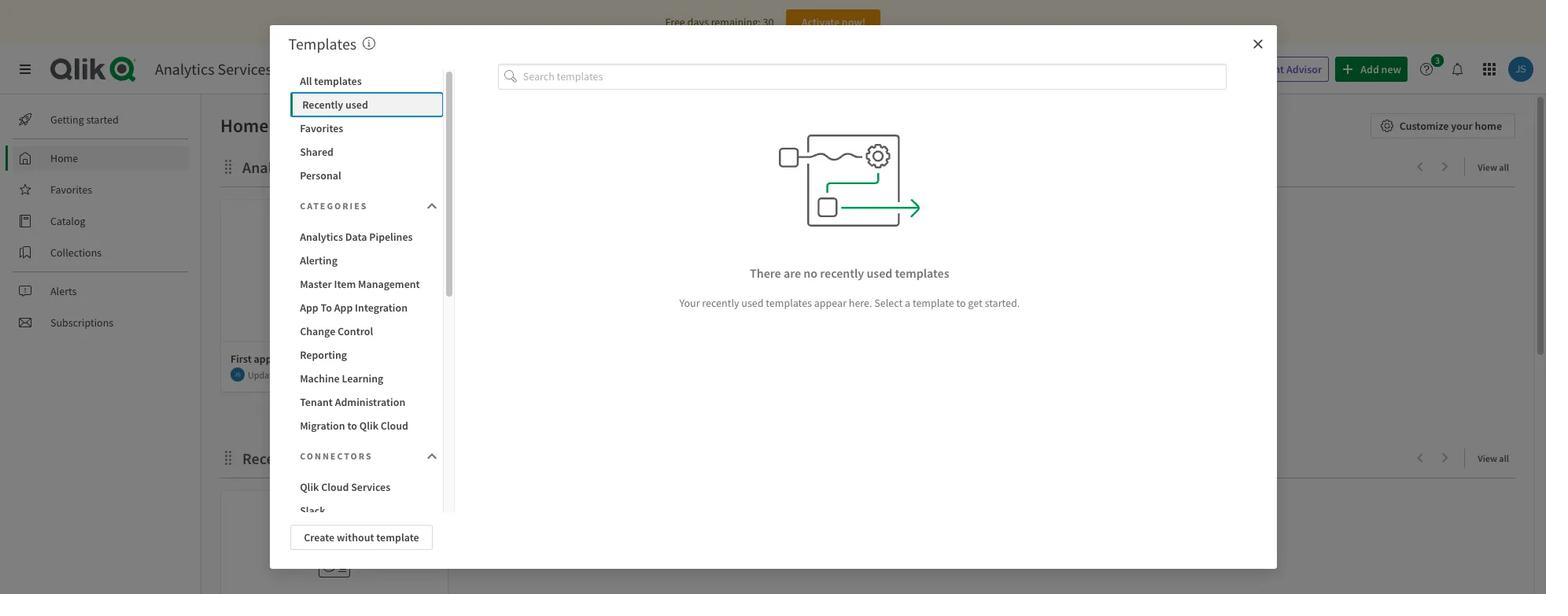 Task type: describe. For each thing, give the bounding box(es) containing it.
activate
[[802, 15, 840, 29]]

shared button
[[291, 140, 444, 164]]

minutes
[[295, 369, 327, 381]]

subscriptions link
[[13, 310, 189, 335]]

analytics services
[[155, 59, 272, 79]]

tenant administration button
[[291, 390, 444, 414]]

a
[[905, 296, 911, 310]]

control
[[338, 324, 373, 338]]

home
[[1476, 119, 1503, 133]]

recently used inside home main content
[[242, 449, 337, 468]]

connectors button
[[291, 441, 444, 472]]

analytics data pipelines button
[[291, 225, 444, 249]]

templates are pre-built automations that help you automate common business workflows. get started by selecting one of the pre-built templates or choose the blank canvas to build an automation from scratch. tooltip
[[363, 34, 376, 54]]

1 horizontal spatial qlik
[[360, 419, 379, 433]]

analytics data pipelines
[[300, 230, 413, 244]]

recently inside home main content
[[242, 449, 301, 468]]

1 horizontal spatial templates
[[766, 296, 812, 310]]

home inside the navigation pane element
[[50, 151, 78, 165]]

view all link for analytics to explore
[[1479, 157, 1516, 176]]

machine
[[300, 372, 340, 386]]

templates are pre-built automations that help you automate common business workflows. get started by selecting one of the pre-built templates or choose the blank canvas to build an automation from scratch. image
[[363, 37, 376, 50]]

subscriptions
[[50, 316, 114, 330]]

all for analytics to explore
[[1500, 161, 1510, 173]]

0 vertical spatial template
[[913, 296, 955, 310]]

customize
[[1400, 119, 1450, 133]]

qlik cloud services button
[[291, 475, 444, 499]]

free days remaining: 30
[[666, 15, 774, 29]]

navigation pane element
[[0, 101, 201, 342]]

personal button
[[291, 164, 444, 187]]

administration
[[335, 395, 406, 409]]

10
[[284, 369, 293, 381]]

alerting button
[[291, 249, 444, 272]]

there are no recently used templates
[[750, 265, 950, 281]]

create without template button
[[291, 525, 433, 550]]

close image
[[1252, 38, 1265, 50]]

customize your home
[[1400, 119, 1503, 133]]

0 horizontal spatial recently
[[702, 296, 740, 310]]

days
[[688, 15, 709, 29]]

2 app from the left
[[334, 301, 353, 315]]

change
[[300, 324, 336, 338]]

view all for analytics to explore
[[1479, 161, 1510, 173]]

activate now!
[[802, 15, 866, 29]]

Search text field
[[947, 56, 1198, 82]]

first
[[231, 352, 252, 366]]

1 app from the left
[[300, 301, 319, 315]]

to for analytics to explore
[[307, 157, 321, 177]]

ask
[[1233, 62, 1250, 76]]

template inside button
[[376, 531, 419, 545]]

there
[[750, 265, 781, 281]]

updated 10 minutes ago
[[248, 369, 344, 381]]

home main content
[[195, 94, 1547, 594]]

getting started link
[[13, 107, 189, 132]]

analytics to explore link
[[242, 157, 382, 177]]

analytics for analytics to explore
[[242, 157, 304, 177]]

are
[[784, 265, 801, 281]]

machine learning button
[[291, 367, 444, 390]]

30
[[763, 15, 774, 29]]

your
[[680, 296, 700, 310]]

jacob simon image
[[231, 368, 245, 382]]

1 vertical spatial templates
[[895, 265, 950, 281]]

move collection image for analytics
[[220, 159, 236, 174]]

slack button
[[291, 499, 444, 523]]

recently used button
[[291, 93, 444, 117]]

view for recently used
[[1479, 453, 1498, 464]]

templates inside button
[[314, 74, 362, 88]]

create
[[304, 531, 335, 545]]

favorites link
[[13, 177, 189, 202]]

view all for recently used
[[1479, 453, 1510, 464]]

used inside button
[[346, 98, 368, 112]]

integration
[[355, 301, 408, 315]]

master item management button
[[291, 272, 444, 296]]

recently used inside button
[[302, 98, 368, 112]]

explore
[[324, 157, 375, 177]]

started.
[[985, 296, 1020, 310]]

move collection image for recently
[[220, 450, 236, 466]]

getting started
[[50, 113, 119, 127]]

get
[[968, 296, 983, 310]]

catalog link
[[13, 209, 189, 234]]

without
[[337, 531, 374, 545]]

personal
[[300, 168, 341, 183]]

view for analytics to explore
[[1479, 161, 1498, 173]]

free
[[666, 15, 685, 29]]

migration
[[300, 419, 345, 433]]

searchbar element
[[922, 56, 1198, 82]]

collections
[[50, 246, 102, 260]]

select
[[875, 296, 903, 310]]

favorites button
[[291, 117, 444, 140]]

used inside home main content
[[304, 449, 337, 468]]

learning
[[342, 372, 384, 386]]

analytics to explore
[[242, 157, 375, 177]]

analytics for analytics services
[[155, 59, 215, 79]]

categories button
[[291, 190, 444, 222]]

catalog
[[50, 214, 85, 228]]

tenant
[[300, 395, 333, 409]]

migration to qlik cloud
[[300, 419, 409, 433]]

alerts
[[50, 284, 77, 298]]

started
[[86, 113, 119, 127]]

analytics services element
[[155, 59, 272, 79]]

used down there
[[742, 296, 764, 310]]

connectors
[[300, 450, 373, 462]]

getting
[[50, 113, 84, 127]]



Task type: vqa. For each thing, say whether or not it's contained in the screenshot.
the 'Personal' element for used
no



Task type: locate. For each thing, give the bounding box(es) containing it.
to
[[321, 301, 332, 315]]

now!
[[842, 15, 866, 29]]

1 all from the top
[[1500, 161, 1510, 173]]

1 vertical spatial analytics
[[242, 157, 304, 177]]

recently used down migration
[[242, 449, 337, 468]]

0 vertical spatial qlik
[[360, 419, 379, 433]]

1 view from the top
[[1479, 161, 1498, 173]]

services left all
[[218, 59, 272, 79]]

all templates button
[[291, 69, 444, 93]]

1 vertical spatial to
[[957, 296, 966, 310]]

0 vertical spatial recently
[[820, 265, 865, 281]]

recently used link
[[242, 449, 343, 468]]

first app
[[231, 352, 272, 366]]

qlik cloud services
[[300, 480, 391, 494]]

remaining:
[[711, 15, 761, 29]]

1 view all from the top
[[1479, 161, 1510, 173]]

1 vertical spatial cloud
[[321, 480, 349, 494]]

collections link
[[13, 240, 189, 265]]

to left the 'explore'
[[307, 157, 321, 177]]

here.
[[849, 296, 873, 310]]

migration to qlik cloud button
[[291, 414, 444, 438]]

templates
[[314, 74, 362, 88], [895, 265, 950, 281], [766, 296, 812, 310]]

services inside the qlik cloud services button
[[351, 480, 391, 494]]

all
[[300, 74, 312, 88]]

to inside button
[[347, 419, 357, 433]]

0 horizontal spatial app
[[300, 301, 319, 315]]

change control button
[[291, 320, 444, 343]]

no
[[804, 265, 818, 281]]

1 horizontal spatial services
[[351, 480, 391, 494]]

view all link for recently used
[[1479, 448, 1516, 468]]

reporting button
[[291, 343, 444, 367]]

your
[[1452, 119, 1473, 133]]

0 horizontal spatial template
[[376, 531, 419, 545]]

app
[[300, 301, 319, 315], [334, 301, 353, 315]]

templates up a
[[895, 265, 950, 281]]

templates right all
[[314, 74, 362, 88]]

categories
[[300, 200, 368, 212]]

0 vertical spatial recently used
[[302, 98, 368, 112]]

0 vertical spatial all
[[1500, 161, 1510, 173]]

1 horizontal spatial app
[[334, 301, 353, 315]]

app to app integration
[[300, 301, 408, 315]]

recently up the your recently used templates appear here. select a template to get started.
[[820, 265, 865, 281]]

1 vertical spatial view all link
[[1479, 448, 1516, 468]]

jacob simon element
[[231, 368, 245, 382]]

item
[[334, 277, 356, 291]]

templates down are at right top
[[766, 296, 812, 310]]

to
[[307, 157, 321, 177], [957, 296, 966, 310], [347, 419, 357, 433]]

2 move collection image from the top
[[220, 450, 236, 466]]

recently
[[302, 98, 343, 112], [242, 449, 301, 468]]

0 vertical spatial home
[[220, 113, 269, 138]]

0 horizontal spatial templates
[[314, 74, 362, 88]]

recently
[[820, 265, 865, 281], [702, 296, 740, 310]]

2 vertical spatial to
[[347, 419, 357, 433]]

template right a
[[913, 296, 955, 310]]

to for migration to qlik cloud
[[347, 419, 357, 433]]

to left get
[[957, 296, 966, 310]]

0 vertical spatial view
[[1479, 161, 1498, 173]]

1 vertical spatial all
[[1500, 453, 1510, 464]]

reporting
[[300, 348, 347, 362]]

home inside main content
[[220, 113, 269, 138]]

ask insight advisor button
[[1207, 57, 1330, 82]]

2 view all link from the top
[[1479, 448, 1516, 468]]

2 all from the top
[[1500, 453, 1510, 464]]

1 horizontal spatial template
[[913, 296, 955, 310]]

2 vertical spatial analytics
[[300, 230, 343, 244]]

favorites up catalog
[[50, 183, 92, 197]]

0 vertical spatial favorites
[[300, 121, 344, 135]]

updated
[[248, 369, 282, 381]]

0 vertical spatial recently
[[302, 98, 343, 112]]

to down tenant administration
[[347, 419, 357, 433]]

Search templates text field
[[523, 64, 1227, 89]]

app to app integration button
[[291, 296, 444, 320]]

recently used templates image
[[779, 134, 921, 227]]

to inside home main content
[[307, 157, 321, 177]]

1 vertical spatial home
[[50, 151, 78, 165]]

advisor
[[1287, 62, 1323, 76]]

1 vertical spatial qlik
[[300, 480, 319, 494]]

1 horizontal spatial recently
[[302, 98, 343, 112]]

cloud down administration
[[381, 419, 409, 433]]

app right to
[[334, 301, 353, 315]]

favorites inside the navigation pane element
[[50, 183, 92, 197]]

recently used down the all templates
[[302, 98, 368, 112]]

change control
[[300, 324, 373, 338]]

app
[[254, 352, 272, 366]]

view
[[1479, 161, 1498, 173], [1479, 453, 1498, 464]]

qlik up slack
[[300, 480, 319, 494]]

close sidebar menu image
[[19, 63, 31, 76]]

your recently used templates appear here. select a template to get started.
[[680, 296, 1020, 310]]

1 vertical spatial recently
[[242, 449, 301, 468]]

view all
[[1479, 161, 1510, 173], [1479, 453, 1510, 464]]

used down migration
[[304, 449, 337, 468]]

machine learning
[[300, 372, 384, 386]]

qlik
[[360, 419, 379, 433], [300, 480, 319, 494]]

1 horizontal spatial cloud
[[381, 419, 409, 433]]

recently down the all templates
[[302, 98, 343, 112]]

analytics inside button
[[300, 230, 343, 244]]

slack
[[300, 504, 326, 518]]

analytics for analytics data pipelines
[[300, 230, 343, 244]]

0 horizontal spatial home
[[50, 151, 78, 165]]

0 vertical spatial services
[[218, 59, 272, 79]]

1 view all link from the top
[[1479, 157, 1516, 176]]

app left to
[[300, 301, 319, 315]]

master item management
[[300, 277, 420, 291]]

0 horizontal spatial services
[[218, 59, 272, 79]]

all for recently used
[[1500, 453, 1510, 464]]

data
[[345, 230, 367, 244]]

favorites inside button
[[300, 121, 344, 135]]

0 vertical spatial to
[[307, 157, 321, 177]]

0 horizontal spatial favorites
[[50, 183, 92, 197]]

personal element
[[322, 329, 347, 354]]

cloud down connectors
[[321, 480, 349, 494]]

all templates
[[300, 74, 362, 88]]

recently right your
[[702, 296, 740, 310]]

create without template
[[304, 531, 419, 545]]

used down all templates button
[[346, 98, 368, 112]]

pipelines
[[369, 230, 413, 244]]

0 vertical spatial view all link
[[1479, 157, 1516, 176]]

2 view all from the top
[[1479, 453, 1510, 464]]

shared
[[300, 145, 334, 159]]

used
[[346, 98, 368, 112], [867, 265, 893, 281], [742, 296, 764, 310], [304, 449, 337, 468]]

1 horizontal spatial recently
[[820, 265, 865, 281]]

all
[[1500, 161, 1510, 173], [1500, 453, 1510, 464]]

1 horizontal spatial to
[[347, 419, 357, 433]]

management
[[358, 277, 420, 291]]

2 vertical spatial templates
[[766, 296, 812, 310]]

0 vertical spatial move collection image
[[220, 159, 236, 174]]

1 move collection image from the top
[[220, 159, 236, 174]]

0 vertical spatial cloud
[[381, 419, 409, 433]]

alerts link
[[13, 279, 189, 304]]

0 horizontal spatial recently
[[242, 449, 301, 468]]

0 horizontal spatial to
[[307, 157, 321, 177]]

2 horizontal spatial to
[[957, 296, 966, 310]]

1 vertical spatial recently
[[702, 296, 740, 310]]

1 vertical spatial move collection image
[[220, 450, 236, 466]]

1 vertical spatial template
[[376, 531, 419, 545]]

0 horizontal spatial cloud
[[321, 480, 349, 494]]

recently used
[[302, 98, 368, 112], [242, 449, 337, 468]]

activate now! link
[[787, 9, 881, 35]]

services up slack button
[[351, 480, 391, 494]]

favorites up shared at the top of page
[[300, 121, 344, 135]]

ago
[[329, 369, 344, 381]]

move collection image
[[220, 159, 236, 174], [220, 450, 236, 466]]

recently inside button
[[302, 98, 343, 112]]

0 vertical spatial analytics
[[155, 59, 215, 79]]

insight
[[1252, 62, 1285, 76]]

tenant administration
[[300, 395, 406, 409]]

recently down migration
[[242, 449, 301, 468]]

1 vertical spatial services
[[351, 480, 391, 494]]

used up select
[[867, 265, 893, 281]]

qlik down administration
[[360, 419, 379, 433]]

ask insight advisor
[[1233, 62, 1323, 76]]

1 vertical spatial recently used
[[242, 449, 337, 468]]

home down analytics services element
[[220, 113, 269, 138]]

1 vertical spatial favorites
[[50, 183, 92, 197]]

analytics inside home main content
[[242, 157, 304, 177]]

0 vertical spatial view all
[[1479, 161, 1510, 173]]

services
[[218, 59, 272, 79], [351, 480, 391, 494]]

1 horizontal spatial favorites
[[300, 121, 344, 135]]

home link
[[13, 146, 189, 171]]

home down getting
[[50, 151, 78, 165]]

2 view from the top
[[1479, 453, 1498, 464]]

1 horizontal spatial home
[[220, 113, 269, 138]]

2 horizontal spatial templates
[[895, 265, 950, 281]]

customize your home button
[[1371, 113, 1516, 139]]

1 vertical spatial view
[[1479, 453, 1498, 464]]

1 vertical spatial view all
[[1479, 453, 1510, 464]]

template down slack button
[[376, 531, 419, 545]]

analytics
[[155, 59, 215, 79], [242, 157, 304, 177], [300, 230, 343, 244]]

alerting
[[300, 253, 338, 268]]

0 horizontal spatial qlik
[[300, 480, 319, 494]]

template
[[913, 296, 955, 310], [376, 531, 419, 545]]

0 vertical spatial templates
[[314, 74, 362, 88]]



